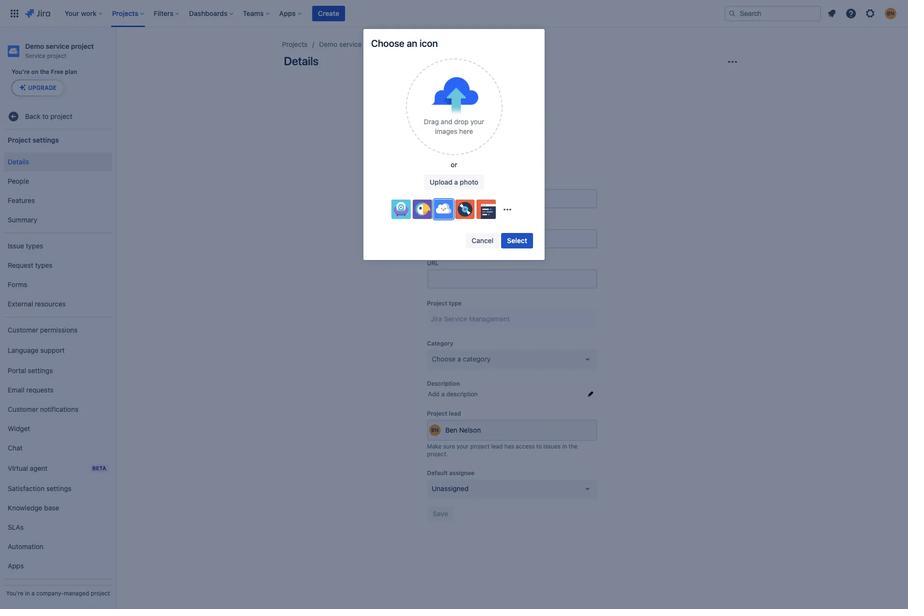 Task type: locate. For each thing, give the bounding box(es) containing it.
project left icon at the top of the page
[[397, 40, 420, 48]]

1 vertical spatial customer
[[8, 405, 38, 413]]

request types link
[[4, 256, 112, 275]]

satisfaction
[[8, 484, 45, 493]]

0 vertical spatial a
[[455, 178, 458, 186]]

choose down category
[[432, 355, 456, 363]]

customer permissions link
[[4, 321, 112, 340]]

service
[[340, 40, 362, 48], [46, 42, 69, 50]]

make sure your project lead has access to issues in the project.
[[427, 443, 578, 458]]

satisfaction settings link
[[4, 479, 112, 499]]

access
[[516, 443, 535, 450]]

1 horizontal spatial project settings
[[397, 40, 446, 48]]

you're down apps
[[6, 590, 23, 597]]

0 horizontal spatial choose
[[371, 38, 405, 49]]

name
[[427, 179, 444, 187]]

types right issue
[[26, 242, 43, 250]]

0 horizontal spatial details
[[8, 158, 29, 166]]

0 horizontal spatial service
[[46, 42, 69, 50]]

1 horizontal spatial to
[[537, 443, 542, 450]]

the inside make sure your project lead has access to issues in the project.
[[569, 443, 578, 450]]

0 vertical spatial details
[[284, 54, 319, 68]]

lead up ben
[[449, 410, 461, 417]]

settings right an
[[421, 40, 446, 48]]

0 vertical spatial project settings
[[397, 40, 446, 48]]

virtual agent
[[8, 464, 48, 472]]

2 group from the top
[[4, 233, 112, 317]]

settings up the knowledge base link
[[46, 484, 71, 493]]

features
[[8, 196, 35, 204]]

people
[[8, 177, 29, 185]]

project settings down create banner
[[397, 40, 446, 48]]

0 vertical spatial you're
[[12, 68, 30, 75]]

description
[[427, 380, 460, 387]]

1 vertical spatial in
[[25, 590, 30, 597]]

1 vertical spatial types
[[35, 261, 52, 269]]

project inside make sure your project lead has access to issues in the project.
[[471, 443, 490, 450]]

your up here
[[471, 117, 485, 126]]

default
[[427, 469, 448, 477]]

select
[[507, 236, 528, 244]]

a inside button
[[455, 178, 458, 186]]

0 horizontal spatial your
[[457, 443, 469, 450]]

project up free
[[47, 52, 66, 59]]

1 horizontal spatial lead
[[492, 443, 503, 450]]

free
[[51, 68, 63, 75]]

customer inside 'link'
[[8, 326, 38, 334]]

project settings down back
[[8, 136, 59, 144]]

1 vertical spatial the
[[569, 443, 578, 450]]

your right sure
[[457, 443, 469, 450]]

1 vertical spatial a
[[458, 355, 461, 363]]

Project type field
[[428, 310, 597, 328]]

1 vertical spatial to
[[537, 443, 542, 450]]

images
[[435, 127, 458, 135]]

on
[[31, 68, 38, 75]]

you're left on
[[12, 68, 30, 75]]

issue types
[[8, 242, 43, 250]]

lead left has
[[492, 443, 503, 450]]

project down primary element
[[364, 40, 386, 48]]

types for issue types
[[26, 242, 43, 250]]

automation link
[[4, 537, 112, 557]]

types
[[26, 242, 43, 250], [35, 261, 52, 269]]

your
[[471, 117, 485, 126], [457, 443, 469, 450]]

1 vertical spatial lead
[[492, 443, 503, 450]]

language support link
[[4, 340, 112, 361]]

jira image
[[25, 7, 50, 19], [25, 7, 50, 19]]

drop
[[454, 117, 469, 126]]

the right issues
[[569, 443, 578, 450]]

choose inside choose an icon dialog
[[371, 38, 405, 49]]

the right on
[[40, 68, 49, 75]]

service for demo service project
[[340, 40, 362, 48]]

summary
[[8, 216, 37, 224]]

choose left an
[[371, 38, 405, 49]]

demo service project service project
[[25, 42, 94, 59]]

1 vertical spatial details
[[8, 158, 29, 166]]

upload a photo button
[[424, 174, 485, 190]]

0 horizontal spatial lead
[[449, 410, 461, 417]]

2 customer from the top
[[8, 405, 38, 413]]

email requests
[[8, 386, 53, 394]]

lead
[[449, 410, 461, 417], [492, 443, 503, 450]]

a left 'category'
[[458, 355, 461, 363]]

service for demo service project service project
[[46, 42, 69, 50]]

upload a photo
[[430, 178, 479, 186]]

upload
[[430, 178, 453, 186]]

0 horizontal spatial the
[[40, 68, 49, 75]]

lead inside make sure your project lead has access to issues in the project.
[[492, 443, 503, 450]]

apps link
[[4, 557, 112, 576]]

project down nelson
[[471, 443, 490, 450]]

group containing details
[[4, 150, 112, 233]]

a left photo in the right top of the page
[[455, 178, 458, 186]]

create
[[318, 9, 339, 17]]

edit image
[[587, 390, 595, 398]]

a for upload
[[455, 178, 458, 186]]

customer up widget
[[8, 405, 38, 413]]

issues
[[544, 443, 561, 450]]

to right back
[[42, 112, 49, 120]]

search image
[[729, 9, 737, 17]]

project
[[397, 40, 420, 48], [8, 136, 31, 144], [427, 300, 448, 307], [427, 410, 448, 417]]

cancel button
[[466, 233, 500, 248]]

knowledge base
[[8, 504, 59, 512]]

a
[[455, 178, 458, 186], [458, 355, 461, 363], [31, 590, 35, 597]]

types right request
[[35, 261, 52, 269]]

widget link
[[4, 419, 112, 439]]

1 horizontal spatial in
[[563, 443, 567, 450]]

1 horizontal spatial demo
[[319, 40, 338, 48]]

you're in a company-managed project
[[6, 590, 110, 597]]

select button
[[502, 233, 533, 248]]

settings inside 'link'
[[46, 484, 71, 493]]

details up people
[[8, 158, 29, 166]]

customer up language
[[8, 326, 38, 334]]

details
[[284, 54, 319, 68], [8, 158, 29, 166]]

0 vertical spatial choose
[[371, 38, 405, 49]]

cancel
[[472, 236, 494, 244]]

0 horizontal spatial in
[[25, 590, 30, 597]]

demo up the service
[[25, 42, 44, 50]]

customer for customer permissions
[[8, 326, 38, 334]]

0 vertical spatial the
[[40, 68, 49, 75]]

the
[[40, 68, 49, 75], [569, 443, 578, 450]]

resources
[[35, 300, 66, 308]]

1 horizontal spatial your
[[471, 117, 485, 126]]

drag and drop your images here element
[[413, 117, 495, 136]]

you're
[[12, 68, 30, 75], [6, 590, 23, 597]]

0 horizontal spatial demo
[[25, 42, 44, 50]]

satisfaction settings
[[8, 484, 71, 493]]

0 vertical spatial types
[[26, 242, 43, 250]]

1 customer from the top
[[8, 326, 38, 334]]

to left issues
[[537, 443, 542, 450]]

1 vertical spatial your
[[457, 443, 469, 450]]

0 vertical spatial in
[[563, 443, 567, 450]]

settings inside "link"
[[421, 40, 446, 48]]

group containing customer permissions
[[4, 317, 112, 579]]

demo
[[319, 40, 338, 48], [25, 42, 44, 50]]

project left type
[[427, 300, 448, 307]]

knowledge base link
[[4, 499, 112, 518]]

language
[[8, 346, 39, 354]]

group
[[4, 150, 112, 233], [4, 233, 112, 317], [4, 317, 112, 579], [4, 579, 112, 609]]

2 vertical spatial a
[[31, 590, 35, 597]]

you're on the free plan
[[12, 68, 77, 75]]

service inside the demo service project service project
[[46, 42, 69, 50]]

demo down create button
[[319, 40, 338, 48]]

0 vertical spatial your
[[471, 117, 485, 126]]

4 group from the top
[[4, 579, 112, 609]]

select a default avatar option group
[[391, 200, 498, 219]]

details inside details link
[[8, 158, 29, 166]]

customer
[[8, 326, 38, 334], [8, 405, 38, 413]]

demo inside the demo service project service project
[[25, 42, 44, 50]]

1 vertical spatial you're
[[6, 590, 23, 597]]

choose for choose a category
[[432, 355, 456, 363]]

project inside project settings "link"
[[397, 40, 420, 48]]

an
[[407, 38, 418, 49]]

in
[[563, 443, 567, 450], [25, 590, 30, 597]]

to
[[42, 112, 49, 120], [537, 443, 542, 450]]

settings up requests
[[28, 366, 53, 375]]

project settings
[[397, 40, 446, 48], [8, 136, 59, 144]]

create banner
[[0, 0, 909, 27]]

external
[[8, 300, 33, 308]]

1 group from the top
[[4, 150, 112, 233]]

upload image image
[[430, 77, 479, 115]]

forms
[[8, 280, 27, 289]]

portal settings
[[8, 366, 53, 375]]

company-
[[36, 590, 64, 597]]

1 horizontal spatial choose
[[432, 355, 456, 363]]

you're for you're on the free plan
[[12, 68, 30, 75]]

0 vertical spatial customer
[[8, 326, 38, 334]]

settings
[[421, 40, 446, 48], [33, 136, 59, 144], [28, 366, 53, 375], [46, 484, 71, 493]]

beta
[[92, 465, 106, 472]]

0 horizontal spatial to
[[42, 112, 49, 120]]

features link
[[4, 191, 112, 210]]

service down primary element
[[340, 40, 362, 48]]

settings for satisfaction settings 'link'
[[46, 484, 71, 493]]

3 group from the top
[[4, 317, 112, 579]]

details down projects link
[[284, 54, 319, 68]]

1 horizontal spatial service
[[340, 40, 362, 48]]

1 vertical spatial choose
[[432, 355, 456, 363]]

service up free
[[46, 42, 69, 50]]

0 horizontal spatial project settings
[[8, 136, 59, 144]]

a for choose
[[458, 355, 461, 363]]

in left company- on the left
[[25, 590, 30, 597]]

project settings link
[[397, 39, 446, 50]]

0 vertical spatial lead
[[449, 410, 461, 417]]

a left company- on the left
[[31, 590, 35, 597]]

key
[[427, 220, 438, 227]]

drag
[[424, 117, 439, 126]]

photo
[[460, 178, 479, 186]]

service
[[25, 52, 46, 59]]

in right issues
[[563, 443, 567, 450]]

1 horizontal spatial the
[[569, 443, 578, 450]]



Task type: describe. For each thing, give the bounding box(es) containing it.
support
[[40, 346, 65, 354]]

customer permissions
[[8, 326, 78, 334]]

project type
[[427, 300, 462, 307]]

upgrade button
[[12, 80, 64, 96]]

project avatar image
[[481, 81, 543, 143]]

Key field
[[428, 230, 597, 248]]

portal
[[8, 366, 26, 375]]

Name field
[[428, 190, 597, 207]]

customer notifications
[[8, 405, 78, 413]]

request types
[[8, 261, 52, 269]]

base
[[44, 504, 59, 512]]

project right back
[[50, 112, 72, 120]]

choose an icon dialog
[[364, 29, 545, 260]]

back to project
[[25, 112, 72, 120]]

project up plan
[[71, 42, 94, 50]]

settings down back to project
[[33, 136, 59, 144]]

email
[[8, 386, 24, 394]]

demo for demo service project
[[319, 40, 338, 48]]

customer for customer notifications
[[8, 405, 38, 413]]

0 vertical spatial to
[[42, 112, 49, 120]]

your inside drag and drop your images here
[[471, 117, 485, 126]]

1 vertical spatial project settings
[[8, 136, 59, 144]]

primary element
[[6, 0, 725, 27]]

icon
[[420, 38, 438, 49]]

project up ben nelson icon
[[427, 410, 448, 417]]

ben nelson
[[446, 426, 481, 434]]

knowledge
[[8, 504, 42, 512]]

your inside make sure your project lead has access to issues in the project.
[[457, 443, 469, 450]]

projects
[[282, 40, 308, 48]]

ben nelson image
[[429, 424, 441, 436]]

URL field
[[428, 270, 597, 288]]

1 horizontal spatial details
[[284, 54, 319, 68]]

choose for choose an icon
[[371, 38, 405, 49]]

widget
[[8, 424, 30, 433]]

ben
[[446, 426, 458, 434]]

demo service project
[[319, 40, 386, 48]]

project down back
[[8, 136, 31, 144]]

has
[[505, 443, 514, 450]]

demo service project link
[[319, 39, 386, 50]]

permissions
[[40, 326, 78, 334]]

category
[[463, 355, 491, 363]]

chat
[[8, 444, 22, 452]]

back
[[25, 112, 41, 120]]

in inside make sure your project lead has access to issues in the project.
[[563, 443, 567, 450]]

managed
[[64, 590, 89, 597]]

automation
[[8, 542, 43, 551]]

unassigned
[[432, 484, 469, 493]]

plan
[[65, 68, 77, 75]]

drag and drop your images here
[[424, 117, 485, 135]]

projects link
[[282, 39, 308, 50]]

settings for "portal settings" link
[[28, 366, 53, 375]]

types for request types
[[35, 261, 52, 269]]

open image
[[582, 353, 594, 365]]

open image
[[582, 483, 594, 495]]

issue types link
[[4, 237, 112, 256]]

settings for project settings "link"
[[421, 40, 446, 48]]

project right managed
[[91, 590, 110, 597]]

show more image
[[500, 201, 515, 217]]

you're for you're in a company-managed project
[[6, 590, 23, 597]]

Add a description text field
[[427, 390, 584, 399]]

Search field
[[725, 6, 822, 21]]

here
[[460, 127, 473, 135]]

slas link
[[4, 518, 112, 537]]

customer notifications link
[[4, 400, 112, 419]]

url
[[427, 260, 439, 267]]

to inside make sure your project lead has access to issues in the project.
[[537, 443, 542, 450]]

sure
[[444, 443, 455, 450]]

create button
[[312, 6, 345, 21]]

demo for demo service project service project
[[25, 42, 44, 50]]

requests
[[26, 386, 53, 394]]

choose a category
[[432, 355, 491, 363]]

assignee
[[450, 469, 475, 477]]

category
[[427, 340, 454, 347]]

language support
[[8, 346, 65, 354]]

apps
[[8, 562, 24, 570]]

slas
[[8, 523, 24, 531]]

request
[[8, 261, 33, 269]]

virtual
[[8, 464, 28, 472]]

type
[[449, 300, 462, 307]]

upgrade
[[28, 84, 57, 91]]

or
[[451, 160, 458, 169]]

agent
[[30, 464, 48, 472]]

group containing issue types
[[4, 233, 112, 317]]

details link
[[4, 152, 112, 172]]

nelson
[[460, 426, 481, 434]]

people link
[[4, 172, 112, 191]]

email requests link
[[4, 381, 112, 400]]

default assignee
[[427, 469, 475, 477]]

notifications
[[40, 405, 78, 413]]

project lead
[[427, 410, 461, 417]]

portal settings link
[[4, 361, 112, 381]]

choose an icon
[[371, 38, 438, 49]]

and
[[441, 117, 453, 126]]



Task type: vqa. For each thing, say whether or not it's contained in the screenshot.
FIELD in the top of the page
no



